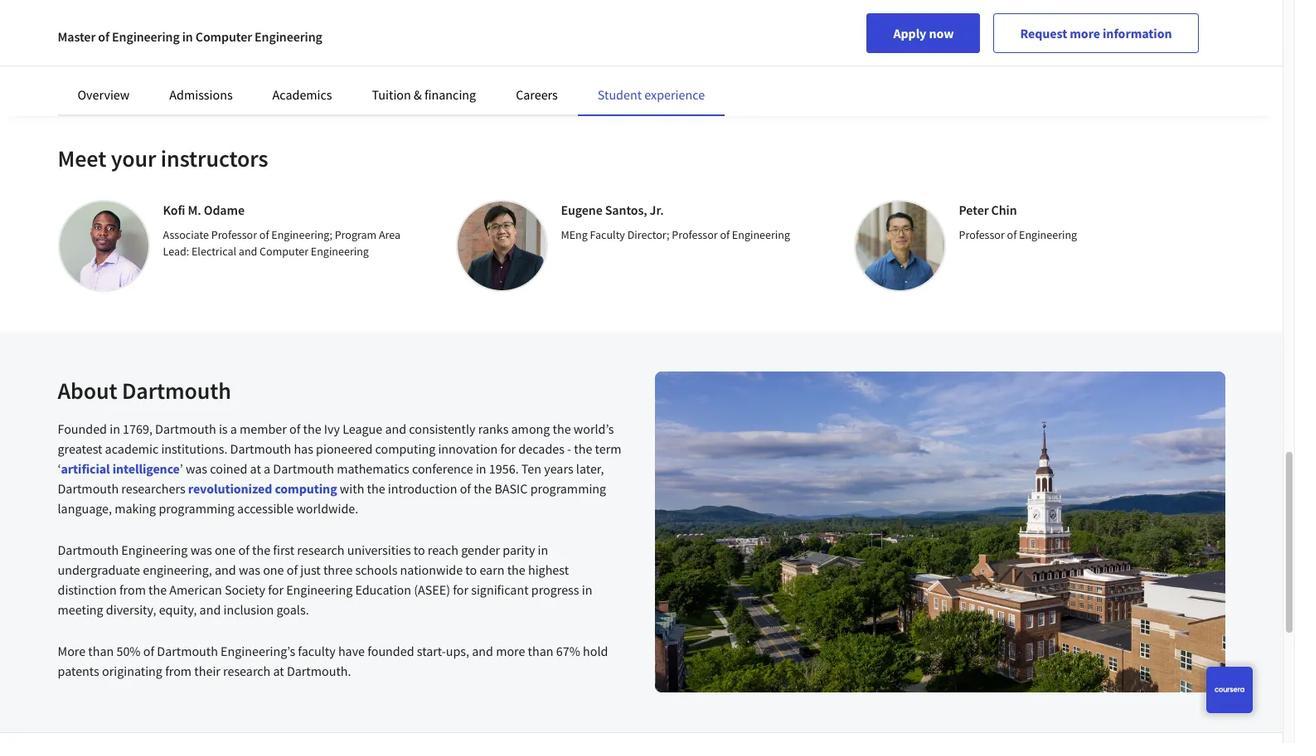 Task type: vqa. For each thing, say whether or not it's contained in the screenshot.
the Student experience link
yes



Task type: locate. For each thing, give the bounding box(es) containing it.
than left 50%
[[88, 642, 114, 659]]

0 horizontal spatial programming
[[159, 500, 235, 516]]

1 vertical spatial more
[[496, 642, 525, 659]]

later,
[[576, 460, 604, 476]]

apply
[[894, 25, 927, 41]]

to left earn on the left bottom of the page
[[466, 561, 477, 578]]

(asee)
[[414, 581, 450, 598]]

0 horizontal spatial professor
[[211, 227, 257, 242]]

at down engineering's
[[273, 662, 284, 679]]

' was coined at a dartmouth mathematics conference in 1956. ten years later, dartmouth researchers
[[58, 460, 604, 496]]

1 horizontal spatial to
[[466, 561, 477, 578]]

and right the electrical
[[239, 244, 257, 259]]

of inside founded in 1769, dartmouth is a member of the ivy league and consistently ranks among the world's greatest academic institutions. dartmouth has pioneered computing innovation for decades - the term '
[[289, 420, 301, 437]]

was
[[186, 460, 207, 476], [190, 541, 212, 558], [239, 561, 260, 578]]

faculty
[[590, 227, 625, 242]]

overview link
[[78, 86, 130, 103]]

research up just at the left bottom of the page
[[297, 541, 345, 558]]

0 horizontal spatial at
[[250, 460, 261, 476]]

jr.
[[650, 201, 664, 218]]

earn
[[480, 561, 505, 578]]

of right director;
[[720, 227, 730, 242]]

of left just at the left bottom of the page
[[287, 561, 298, 578]]

more right 'request'
[[1070, 25, 1100, 41]]

parity
[[503, 541, 535, 558]]

programming down revolutionized on the bottom left
[[159, 500, 235, 516]]

computing up worldwide. on the bottom
[[275, 480, 337, 496]]

patents
[[58, 662, 99, 679]]

is
[[219, 420, 228, 437]]

in up admissions link
[[182, 28, 193, 45]]

1 horizontal spatial computer
[[260, 244, 309, 259]]

in up highest
[[538, 541, 548, 558]]

the down mathematics
[[367, 480, 385, 496]]

programming down years
[[530, 480, 606, 496]]

equity,
[[159, 601, 197, 617]]

in left 1956. at the left bottom
[[476, 460, 486, 476]]

of inside 'associate professor of engineering; program area lead: electrical and computer engineering'
[[259, 227, 269, 242]]

0 horizontal spatial to
[[414, 541, 425, 558]]

admissions
[[169, 86, 233, 103]]

0 vertical spatial more
[[1070, 25, 1100, 41]]

1 horizontal spatial for
[[453, 581, 469, 598]]

dartmouth
[[122, 375, 231, 405], [155, 420, 216, 437], [230, 440, 291, 457], [273, 460, 334, 476], [58, 480, 119, 496], [58, 541, 119, 558], [157, 642, 218, 659]]

in
[[182, 28, 193, 45], [110, 420, 120, 437], [476, 460, 486, 476], [538, 541, 548, 558], [582, 581, 592, 598]]

1769,
[[123, 420, 153, 437]]

2 horizontal spatial for
[[500, 440, 516, 457]]

in inside founded in 1769, dartmouth is a member of the ivy league and consistently ranks among the world's greatest academic institutions. dartmouth has pioneered computing innovation for decades - the term '
[[110, 420, 120, 437]]

in left 1769,
[[110, 420, 120, 437]]

0 vertical spatial computing
[[375, 440, 436, 457]]

tuition & financing
[[372, 86, 476, 103]]

1 horizontal spatial research
[[297, 541, 345, 558]]

1 horizontal spatial from
[[165, 662, 192, 679]]

1 horizontal spatial a
[[264, 460, 270, 476]]

0 vertical spatial a
[[230, 420, 237, 437]]

professor down "peter chin"
[[959, 227, 1005, 242]]

kofi m. odame
[[163, 201, 245, 218]]

dartmouth down member
[[230, 440, 291, 457]]

1 horizontal spatial professor
[[672, 227, 718, 242]]

computer
[[196, 28, 252, 45], [260, 244, 309, 259]]

engineering
[[112, 28, 180, 45], [255, 28, 322, 45], [732, 227, 790, 242], [1019, 227, 1077, 242], [311, 244, 369, 259], [121, 541, 188, 558], [286, 581, 353, 598]]

and inside founded in 1769, dartmouth is a member of the ivy league and consistently ranks among the world's greatest academic institutions. dartmouth has pioneered computing innovation for decades - the term '
[[385, 420, 406, 437]]

one down first
[[263, 561, 284, 578]]

was up engineering, at bottom left
[[190, 541, 212, 558]]

founded
[[368, 642, 414, 659]]

of right 50%
[[143, 642, 154, 659]]

professor right director;
[[672, 227, 718, 242]]

peter
[[959, 201, 989, 218]]

introduction
[[388, 480, 457, 496]]

with the introduction of the basic programming language, making programming accessible worldwide.
[[58, 480, 606, 516]]

1 horizontal spatial more
[[1070, 25, 1100, 41]]

artificial intelligence link
[[61, 460, 180, 476]]

chin
[[992, 201, 1017, 218]]

0 horizontal spatial computing
[[275, 480, 337, 496]]

1 horizontal spatial programming
[[530, 480, 606, 496]]

0 vertical spatial was
[[186, 460, 207, 476]]

professor of engineering
[[959, 227, 1077, 242]]

meet
[[58, 143, 106, 173]]

of up society at the left bottom
[[238, 541, 249, 558]]

progress
[[531, 581, 579, 598]]

santos,
[[605, 201, 647, 218]]

of down conference
[[460, 480, 471, 496]]

the down engineering, at bottom left
[[149, 581, 167, 598]]

0 vertical spatial programming
[[530, 480, 606, 496]]

0 horizontal spatial than
[[88, 642, 114, 659]]

1 vertical spatial from
[[165, 662, 192, 679]]

1 vertical spatial research
[[223, 662, 271, 679]]

language,
[[58, 500, 112, 516]]

2 professor from the left
[[672, 227, 718, 242]]

and right 'league'
[[385, 420, 406, 437]]

1 horizontal spatial at
[[273, 662, 284, 679]]

gender
[[461, 541, 500, 558]]

decades
[[519, 440, 565, 457]]

1 vertical spatial computer
[[260, 244, 309, 259]]

mathematics
[[337, 460, 409, 476]]

experience
[[645, 86, 705, 103]]

from up 'diversity,'
[[119, 581, 146, 598]]

engineering's
[[221, 642, 295, 659]]

a right is
[[230, 420, 237, 437]]

of down chin at the right of the page
[[1007, 227, 1017, 242]]

for up 1956. at the left bottom
[[500, 440, 516, 457]]

associate
[[163, 227, 209, 242]]

and down american
[[200, 601, 221, 617]]

tuition & financing link
[[372, 86, 476, 103]]

for right (asee)
[[453, 581, 469, 598]]

from left "their"
[[165, 662, 192, 679]]

1 vertical spatial at
[[273, 662, 284, 679]]

in right progress
[[582, 581, 592, 598]]

student experience link
[[598, 86, 705, 103]]

research down engineering's
[[223, 662, 271, 679]]

dartmouth inside more than 50% of dartmouth engineering's faculty have founded start-ups, and more than 67% hold patents originating from their research at dartmouth.
[[157, 642, 218, 659]]

computer down engineering;
[[260, 244, 309, 259]]

one
[[215, 541, 236, 558], [263, 561, 284, 578]]

of left engineering;
[[259, 227, 269, 242]]

more inside 'button'
[[1070, 25, 1100, 41]]

coined
[[210, 460, 247, 476]]

with
[[340, 480, 364, 496]]

for inside founded in 1769, dartmouth is a member of the ivy league and consistently ranks among the world's greatest academic institutions. dartmouth has pioneered computing innovation for decades - the term '
[[500, 440, 516, 457]]

computer inside 'associate professor of engineering; program area lead: electrical and computer engineering'
[[260, 244, 309, 259]]

0 horizontal spatial a
[[230, 420, 237, 437]]

professor up the electrical
[[211, 227, 257, 242]]

at inside more than 50% of dartmouth engineering's faculty have founded start-ups, and more than 67% hold patents originating from their research at dartmouth.
[[273, 662, 284, 679]]

more than 50% of dartmouth engineering's faculty have founded start-ups, and more than 67% hold patents originating from their research at dartmouth.
[[58, 642, 608, 679]]

1 vertical spatial programming
[[159, 500, 235, 516]]

of
[[98, 28, 109, 45], [259, 227, 269, 242], [720, 227, 730, 242], [1007, 227, 1017, 242], [289, 420, 301, 437], [460, 480, 471, 496], [238, 541, 249, 558], [287, 561, 298, 578], [143, 642, 154, 659]]

0 horizontal spatial one
[[215, 541, 236, 558]]

researchers
[[121, 480, 185, 496]]

innovation
[[438, 440, 498, 457]]

the
[[303, 420, 321, 437], [553, 420, 571, 437], [574, 440, 592, 457], [367, 480, 385, 496], [474, 480, 492, 496], [252, 541, 270, 558], [507, 561, 526, 578], [149, 581, 167, 598]]

of up has in the left of the page
[[289, 420, 301, 437]]

a up revolutionized computing
[[264, 460, 270, 476]]

was right ' on the left of page
[[186, 460, 207, 476]]

for up goals.
[[268, 581, 284, 598]]

computing
[[375, 440, 436, 457], [275, 480, 337, 496]]

programming
[[530, 480, 606, 496], [159, 500, 235, 516]]

dartmouth up "their"
[[157, 642, 218, 659]]

instructors
[[161, 143, 268, 173]]

1 vertical spatial a
[[264, 460, 270, 476]]

1 horizontal spatial than
[[528, 642, 554, 659]]

apply now button
[[867, 13, 981, 53]]

1 professor from the left
[[211, 227, 257, 242]]

1 vertical spatial computing
[[275, 480, 337, 496]]

more right ups,
[[496, 642, 525, 659]]

than left the "67%"
[[528, 642, 554, 659]]

at up revolutionized computing link at the left of the page
[[250, 460, 261, 476]]

eugene santos, jr. image
[[456, 200, 548, 292]]

kofi
[[163, 201, 185, 218]]

0 vertical spatial from
[[119, 581, 146, 598]]

consistently
[[409, 420, 476, 437]]

from
[[119, 581, 146, 598], [165, 662, 192, 679]]

to
[[414, 541, 425, 558], [466, 561, 477, 578]]

0 horizontal spatial computer
[[196, 28, 252, 45]]

&
[[414, 86, 422, 103]]

computing up mathematics
[[375, 440, 436, 457]]

0 horizontal spatial more
[[496, 642, 525, 659]]

1 vertical spatial to
[[466, 561, 477, 578]]

and up society at the left bottom
[[215, 561, 236, 578]]

research inside more than 50% of dartmouth engineering's faculty have founded start-ups, and more than 67% hold patents originating from their research at dartmouth.
[[223, 662, 271, 679]]

and right ups,
[[472, 642, 493, 659]]

0 vertical spatial at
[[250, 460, 261, 476]]

significant
[[471, 581, 529, 598]]

was up society at the left bottom
[[239, 561, 260, 578]]

to up nationwide
[[414, 541, 425, 558]]

2 horizontal spatial professor
[[959, 227, 1005, 242]]

0 vertical spatial research
[[297, 541, 345, 558]]

making
[[115, 500, 156, 516]]

0 horizontal spatial from
[[119, 581, 146, 598]]

about
[[58, 375, 117, 405]]

one up society at the left bottom
[[215, 541, 236, 558]]

eugene santos, jr.
[[561, 201, 664, 218]]

more
[[58, 642, 86, 659]]

0 horizontal spatial research
[[223, 662, 271, 679]]

m.
[[188, 201, 201, 218]]

computing inside founded in 1769, dartmouth is a member of the ivy league and consistently ranks among the world's greatest academic institutions. dartmouth has pioneered computing innovation for decades - the term '
[[375, 440, 436, 457]]

computer up admissions link
[[196, 28, 252, 45]]

first
[[273, 541, 295, 558]]

odame
[[204, 201, 245, 218]]

director;
[[628, 227, 670, 242]]

engineering;
[[271, 227, 332, 242]]

the right -
[[574, 440, 592, 457]]

1 horizontal spatial computing
[[375, 440, 436, 457]]

dartmouth inside dartmouth engineering was one of the first research universities to reach gender parity in undergraduate engineering, and was one of just three schools nationwide to earn the highest distinction from the american society for engineering education (asee) for significant progress in meeting diversity, equity, and inclusion goals.
[[58, 541, 119, 558]]

in inside ' was coined at a dartmouth mathematics conference in 1956. ten years later, dartmouth researchers
[[476, 460, 486, 476]]

ranks
[[478, 420, 509, 437]]

request more information
[[1020, 25, 1172, 41]]

master of engineering in computer engineering
[[58, 28, 322, 45]]

a
[[230, 420, 237, 437], [264, 460, 270, 476]]

1 vertical spatial one
[[263, 561, 284, 578]]

master
[[58, 28, 96, 45]]

dartmouth up undergraduate
[[58, 541, 119, 558]]



Task type: describe. For each thing, give the bounding box(es) containing it.
2 vertical spatial was
[[239, 561, 260, 578]]

associate professor of engineering; program area lead: electrical and computer engineering
[[163, 227, 401, 259]]

dartmouth down artificial
[[58, 480, 119, 496]]

about dartmouth
[[58, 375, 231, 405]]

0 vertical spatial computer
[[196, 28, 252, 45]]

faculty
[[298, 642, 336, 659]]

member
[[240, 420, 287, 437]]

and inside 'associate professor of engineering; program area lead: electrical and computer engineering'
[[239, 244, 257, 259]]

0 vertical spatial one
[[215, 541, 236, 558]]

artificial
[[61, 460, 110, 476]]

kofi m. odame image
[[58, 200, 150, 292]]

education
[[355, 581, 411, 598]]

tuition
[[372, 86, 411, 103]]

a inside ' was coined at a dartmouth mathematics conference in 1956. ten years later, dartmouth researchers
[[264, 460, 270, 476]]

years
[[544, 460, 574, 476]]

-
[[567, 440, 571, 457]]

of inside the with the introduction of the basic programming language, making programming accessible worldwide.
[[460, 480, 471, 496]]

revolutionized computing
[[188, 480, 337, 496]]

diversity,
[[106, 601, 156, 617]]

dartmouth engineering was one of the first research universities to reach gender parity in undergraduate engineering, and was one of just three schools nationwide to earn the highest distinction from the american society for engineering education (asee) for significant progress in meeting diversity, equity, and inclusion goals.
[[58, 541, 592, 617]]

artificial intelligence
[[61, 460, 180, 476]]

universities
[[347, 541, 411, 558]]

area
[[379, 227, 401, 242]]

revolutionized computing link
[[188, 480, 337, 496]]

inclusion
[[223, 601, 274, 617]]

just
[[300, 561, 321, 578]]

meet your instructors
[[58, 143, 268, 173]]

originating
[[102, 662, 162, 679]]

engineering inside 'associate professor of engineering; program area lead: electrical and computer engineering'
[[311, 244, 369, 259]]

accessible
[[237, 500, 294, 516]]

your
[[111, 143, 156, 173]]

the up -
[[553, 420, 571, 437]]

society
[[225, 581, 265, 598]]

the down parity
[[507, 561, 526, 578]]

distinction
[[58, 581, 117, 598]]

careers
[[516, 86, 558, 103]]

at inside ' was coined at a dartmouth mathematics conference in 1956. ten years later, dartmouth researchers
[[250, 460, 261, 476]]

of right master
[[98, 28, 109, 45]]

have
[[338, 642, 365, 659]]

professor inside 'associate professor of engineering; program area lead: electrical and computer engineering'
[[211, 227, 257, 242]]

goals.
[[277, 601, 309, 617]]

dartmouth up 1769,
[[122, 375, 231, 405]]

2 than from the left
[[528, 642, 554, 659]]

meeting
[[58, 601, 103, 617]]

financing
[[425, 86, 476, 103]]

peter chin image
[[854, 200, 946, 292]]

information
[[1103, 25, 1172, 41]]

0 horizontal spatial for
[[268, 581, 284, 598]]

request
[[1020, 25, 1067, 41]]

meng faculty director; professor of engineering
[[561, 227, 790, 242]]

reach
[[428, 541, 459, 558]]

engineering,
[[143, 561, 212, 578]]

the left first
[[252, 541, 270, 558]]

american
[[169, 581, 222, 598]]

ups,
[[446, 642, 469, 659]]

'
[[58, 460, 61, 476]]

and inside more than 50% of dartmouth engineering's faculty have founded start-ups, and more than 67% hold patents originating from their research at dartmouth.
[[472, 642, 493, 659]]

intelligence
[[113, 460, 180, 476]]

admissions link
[[169, 86, 233, 103]]

among
[[511, 420, 550, 437]]

ten
[[521, 460, 542, 476]]

the left basic
[[474, 480, 492, 496]]

student experience
[[598, 86, 705, 103]]

term
[[595, 440, 622, 457]]

program
[[335, 227, 377, 242]]

student
[[598, 86, 642, 103]]

founded in 1769, dartmouth is a member of the ivy league and consistently ranks among the world's greatest academic institutions. dartmouth has pioneered computing innovation for decades - the term '
[[58, 420, 622, 476]]

from inside more than 50% of dartmouth engineering's faculty have founded start-ups, and more than 67% hold patents originating from their research at dartmouth.
[[165, 662, 192, 679]]

the left ivy
[[303, 420, 321, 437]]

research inside dartmouth engineering was one of the first research universities to reach gender parity in undergraduate engineering, and was one of just three schools nationwide to earn the highest distinction from the american society for engineering education (asee) for significant progress in meeting diversity, equity, and inclusion goals.
[[297, 541, 345, 558]]

pioneered
[[316, 440, 373, 457]]

careers link
[[516, 86, 558, 103]]

from inside dartmouth engineering was one of the first research universities to reach gender parity in undergraduate engineering, and was one of just three schools nationwide to earn the highest distinction from the american society for engineering education (asee) for significant progress in meeting diversity, equity, and inclusion goals.
[[119, 581, 146, 598]]

'
[[180, 460, 183, 476]]

overview
[[78, 86, 130, 103]]

undergraduate
[[58, 561, 140, 578]]

dartmouth.
[[287, 662, 351, 679]]

basic
[[495, 480, 528, 496]]

more inside more than 50% of dartmouth engineering's faculty have founded start-ups, and more than 67% hold patents originating from their research at dartmouth.
[[496, 642, 525, 659]]

league
[[343, 420, 382, 437]]

dartmouth up institutions. on the left of page
[[155, 420, 216, 437]]

academic
[[105, 440, 159, 457]]

greatest
[[58, 440, 102, 457]]

1 vertical spatial was
[[190, 541, 212, 558]]

academics link
[[273, 86, 332, 103]]

worldwide.
[[296, 500, 358, 516]]

67%
[[556, 642, 580, 659]]

three
[[323, 561, 353, 578]]

has
[[294, 440, 313, 457]]

ivy
[[324, 420, 340, 437]]

request more information button
[[994, 13, 1199, 53]]

1 than from the left
[[88, 642, 114, 659]]

hold
[[583, 642, 608, 659]]

1 horizontal spatial one
[[263, 561, 284, 578]]

dartmouth down has in the left of the page
[[273, 460, 334, 476]]

founded
[[58, 420, 107, 437]]

was inside ' was coined at a dartmouth mathematics conference in 1956. ten years later, dartmouth researchers
[[186, 460, 207, 476]]

0 vertical spatial to
[[414, 541, 425, 558]]

of inside more than 50% of dartmouth engineering's faculty have founded start-ups, and more than 67% hold patents originating from their research at dartmouth.
[[143, 642, 154, 659]]

eugene
[[561, 201, 603, 218]]

a inside founded in 1769, dartmouth is a member of the ivy league and consistently ranks among the world's greatest academic institutions. dartmouth has pioneered computing innovation for decades - the term '
[[230, 420, 237, 437]]

institutions.
[[161, 440, 228, 457]]

highest
[[528, 561, 569, 578]]

3 professor from the left
[[959, 227, 1005, 242]]

world's
[[574, 420, 614, 437]]

revolutionized
[[188, 480, 272, 496]]

nationwide
[[400, 561, 463, 578]]



